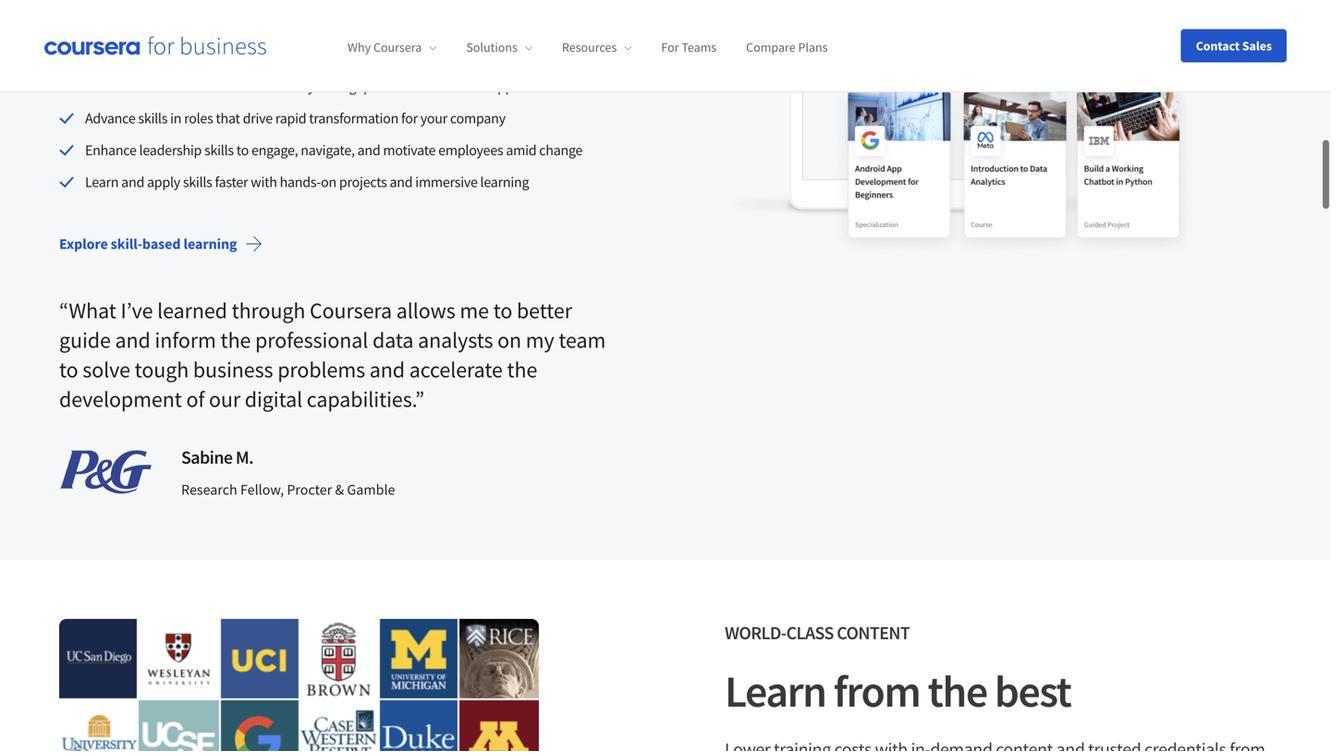 Task type: describe. For each thing, give the bounding box(es) containing it.
data,
[[59, 36, 96, 59]]

and up projects
[[358, 141, 381, 159]]

use role-based assessments to identify skills gaps and advancement opportunities
[[85, 77, 571, 96]]

business inside what i've learned through coursera allows me to better guide and inform the professional data analysts on my team to solve tough business problems and accelerate the development of our digital capabilities.
[[193, 356, 273, 384]]

best
[[995, 664, 1072, 720]]

demand
[[382, 8, 445, 32]]

advancement
[[406, 77, 487, 96]]

explore skill-based learning
[[59, 235, 237, 254]]

skills down the that
[[204, 141, 234, 159]]

from
[[834, 664, 921, 720]]

, tech, data, and leadership skills.
[[59, 8, 589, 59]]

use
[[85, 77, 107, 96]]

for teams
[[662, 39, 717, 56]]

better
[[517, 297, 572, 325]]

advance
[[85, 109, 135, 128]]

engage,
[[252, 141, 298, 159]]

and down "i've"
[[115, 327, 151, 354]]

sales
[[1243, 37, 1273, 54]]

problems
[[278, 356, 365, 384]]

to right me
[[494, 297, 513, 325]]

immersive
[[416, 173, 478, 191]]

rapid
[[275, 109, 306, 128]]

why
[[348, 39, 371, 56]]

learn and apply skills faster with hands-on projects and immersive learning
[[85, 173, 529, 191]]

tough
[[135, 356, 189, 384]]

solve
[[83, 356, 130, 384]]

learning inside explore skill-based learning link
[[184, 235, 237, 254]]

learned
[[157, 297, 227, 325]]

in-
[[363, 8, 382, 32]]

role-
[[110, 77, 138, 96]]

contact sales
[[1197, 37, 1273, 54]]

based for role-
[[138, 77, 174, 96]]

world-class content
[[725, 622, 910, 645]]

what
[[69, 297, 116, 325]]

procter
[[287, 481, 332, 500]]

tech,
[[553, 8, 589, 32]]

to left engage,
[[237, 141, 249, 159]]

what i've learned through coursera allows me to better guide and inform the professional data analysts on my team to solve tough business problems and accelerate the development of our digital capabilities.
[[59, 297, 606, 414]]

capabilities.
[[307, 386, 415, 414]]

contact sales button
[[1182, 29, 1287, 62]]

change
[[539, 141, 583, 159]]

2 horizontal spatial the
[[928, 664, 988, 720]]

why coursera link
[[348, 39, 437, 56]]

sabine
[[181, 446, 233, 470]]

for
[[662, 39, 679, 56]]

based for skill-
[[142, 235, 181, 254]]

illustration of the coursera skills-first platform image
[[725, 0, 1273, 259]]

allows
[[397, 297, 456, 325]]

analysts
[[418, 327, 493, 354]]

resources
[[562, 39, 617, 56]]

compare plans
[[747, 39, 828, 56]]

coursera for business image
[[44, 36, 266, 55]]

learn from the best
[[725, 664, 1072, 720]]

resources link
[[562, 39, 632, 56]]

skills left gaps
[[317, 77, 347, 96]]

with for in-
[[327, 8, 360, 32]]

,
[[545, 8, 549, 32]]

explore
[[59, 235, 108, 254]]

that
[[216, 109, 240, 128]]

increase business impact and agility with in-demand
[[59, 8, 448, 32]]

learn for learn and apply skills faster with hands-on projects and immersive learning
[[85, 173, 119, 191]]

&
[[335, 481, 344, 500]]

and down data
[[370, 356, 405, 384]]

leadership inside , tech, data, and leadership skills.
[[132, 36, 209, 59]]

contact
[[1197, 37, 1240, 54]]

and down motivate
[[390, 173, 413, 191]]

drive
[[243, 109, 273, 128]]

transformation
[[309, 109, 399, 128]]

and up skills.
[[247, 8, 276, 32]]

compare
[[747, 39, 796, 56]]

with for hands-
[[251, 173, 277, 191]]

teams
[[682, 39, 717, 56]]

impact
[[192, 8, 244, 32]]

research
[[181, 481, 237, 500]]

0 vertical spatial coursera
[[374, 39, 422, 56]]

i've
[[121, 297, 153, 325]]

hands-
[[280, 173, 321, 191]]

projects
[[339, 173, 387, 191]]

employees
[[439, 141, 504, 159]]

increase
[[59, 8, 121, 32]]

motivate
[[383, 141, 436, 159]]

and right gaps
[[380, 77, 403, 96]]

content
[[837, 622, 910, 645]]

advance skills in roles that drive rapid transformation for your company
[[85, 109, 506, 128]]

inform
[[155, 327, 216, 354]]

development
[[59, 386, 182, 414]]



Task type: vqa. For each thing, say whether or not it's contained in the screenshot.
THE IT'S
no



Task type: locate. For each thing, give the bounding box(es) containing it.
skills left in
[[138, 109, 168, 128]]

1 vertical spatial business
[[193, 356, 273, 384]]

navigate,
[[301, 141, 355, 159]]

the down through
[[221, 327, 251, 354]]

world-
[[725, 622, 787, 645]]

1 horizontal spatial business
[[193, 356, 273, 384]]

coursera up professional
[[310, 297, 392, 325]]

with
[[327, 8, 360, 32], [251, 173, 277, 191]]

our
[[209, 386, 241, 414]]

1 vertical spatial the
[[507, 356, 538, 384]]

0 vertical spatial on
[[321, 173, 337, 191]]

assessments
[[176, 77, 252, 96]]

on
[[321, 173, 337, 191], [498, 327, 522, 354]]

leadership down in
[[139, 141, 202, 159]]

learning
[[481, 173, 529, 191], [184, 235, 237, 254]]

1 vertical spatial learning
[[184, 235, 237, 254]]

on inside what i've learned through coursera allows me to better guide and inform the professional data analysts on my team to solve tough business problems and accelerate the development of our digital capabilities.
[[498, 327, 522, 354]]

fellow,
[[240, 481, 284, 500]]

based
[[138, 77, 174, 96], [142, 235, 181, 254]]

and right data,
[[100, 36, 128, 59]]

of
[[186, 386, 205, 414]]

professional
[[255, 327, 368, 354]]

0 horizontal spatial on
[[321, 173, 337, 191]]

to left identify
[[254, 77, 267, 96]]

explore skill-based learning link
[[44, 222, 278, 267]]

and inside , tech, data, and leadership skills.
[[100, 36, 128, 59]]

learn
[[85, 173, 119, 191], [725, 664, 826, 720]]

for teams link
[[662, 39, 717, 56]]

company
[[450, 109, 506, 128]]

guide
[[59, 327, 111, 354]]

1 vertical spatial with
[[251, 173, 277, 191]]

accelerate
[[409, 356, 503, 384]]

sabine m.
[[181, 446, 253, 470]]

0 horizontal spatial learn
[[85, 173, 119, 191]]

0 vertical spatial leadership
[[132, 36, 209, 59]]

coursera
[[374, 39, 422, 56], [310, 297, 392, 325]]

1 vertical spatial leadership
[[139, 141, 202, 159]]

data
[[373, 327, 414, 354]]

skill-
[[111, 235, 142, 254]]

1 horizontal spatial the
[[507, 356, 538, 384]]

enhance leadership skills to engage, navigate, and motivate employees amid change
[[85, 141, 583, 159]]

p&g logo image
[[59, 451, 152, 495]]

2 vertical spatial the
[[928, 664, 988, 720]]

compare plans link
[[747, 39, 828, 56]]

the left "best"
[[928, 664, 988, 720]]

learning down faster
[[184, 235, 237, 254]]

0 horizontal spatial business
[[124, 8, 189, 32]]

skills left faster
[[183, 173, 212, 191]]

gaps
[[349, 77, 377, 96]]

roles
[[184, 109, 213, 128]]

my
[[526, 327, 555, 354]]

1 vertical spatial based
[[142, 235, 181, 254]]

learn down enhance
[[85, 173, 119, 191]]

solutions link
[[466, 39, 533, 56]]

agility
[[279, 8, 324, 32]]

based up in
[[138, 77, 174, 96]]

to
[[254, 77, 267, 96], [237, 141, 249, 159], [494, 297, 513, 325], [59, 356, 78, 384]]

with left in-
[[327, 8, 360, 32]]

business
[[124, 8, 189, 32], [193, 356, 273, 384]]

faster
[[215, 173, 248, 191]]

1 horizontal spatial learning
[[481, 173, 529, 191]]

gamble
[[347, 481, 395, 500]]

learn for learn from the best
[[725, 664, 826, 720]]

class
[[787, 622, 834, 645]]

solutions
[[466, 39, 518, 56]]

0 vertical spatial learning
[[481, 173, 529, 191]]

0 vertical spatial the
[[221, 327, 251, 354]]

the down my
[[507, 356, 538, 384]]

leadership
[[132, 36, 209, 59], [139, 141, 202, 159]]

0 vertical spatial based
[[138, 77, 174, 96]]

why coursera
[[348, 39, 422, 56]]

to down guide
[[59, 356, 78, 384]]

0 horizontal spatial with
[[251, 173, 277, 191]]

digital
[[245, 386, 303, 414]]

on left my
[[498, 327, 522, 354]]

with right faster
[[251, 173, 277, 191]]

team
[[559, 327, 606, 354]]

1 horizontal spatial learn
[[725, 664, 826, 720]]

0 vertical spatial business
[[124, 8, 189, 32]]

1 vertical spatial learn
[[725, 664, 826, 720]]

1 horizontal spatial with
[[327, 8, 360, 32]]

m.
[[236, 446, 253, 470]]

0 horizontal spatial the
[[221, 327, 251, 354]]

1 vertical spatial coursera
[[310, 297, 392, 325]]

skills
[[317, 77, 347, 96], [138, 109, 168, 128], [204, 141, 234, 159], [183, 173, 212, 191]]

through
[[232, 297, 306, 325]]

your
[[421, 109, 448, 128]]

plans
[[799, 39, 828, 56]]

opportunities
[[490, 77, 571, 96]]

learning down the amid
[[481, 173, 529, 191]]

0 horizontal spatial learning
[[184, 235, 237, 254]]

1 vertical spatial on
[[498, 327, 522, 354]]

in
[[170, 109, 181, 128]]

0 vertical spatial learn
[[85, 173, 119, 191]]

based down apply
[[142, 235, 181, 254]]

apply
[[147, 173, 180, 191]]

for
[[401, 109, 418, 128]]

business up coursera for business image
[[124, 8, 189, 32]]

coursera down demand
[[374, 39, 422, 56]]

1 horizontal spatial on
[[498, 327, 522, 354]]

leadership down "impact"
[[132, 36, 209, 59]]

research fellow, procter & gamble
[[181, 481, 395, 500]]

enhance
[[85, 141, 137, 159]]

learn down world- on the right bottom of page
[[725, 664, 826, 720]]

business up our
[[193, 356, 273, 384]]

and left apply
[[121, 173, 144, 191]]

identify
[[269, 77, 315, 96]]

me
[[460, 297, 489, 325]]

skills.
[[213, 36, 253, 59]]

on down navigate,
[[321, 173, 337, 191]]

0 vertical spatial with
[[327, 8, 360, 32]]

coursera inside what i've learned through coursera allows me to better guide and inform the professional data analysts on my team to solve tough business problems and accelerate the development of our digital capabilities.
[[310, 297, 392, 325]]



